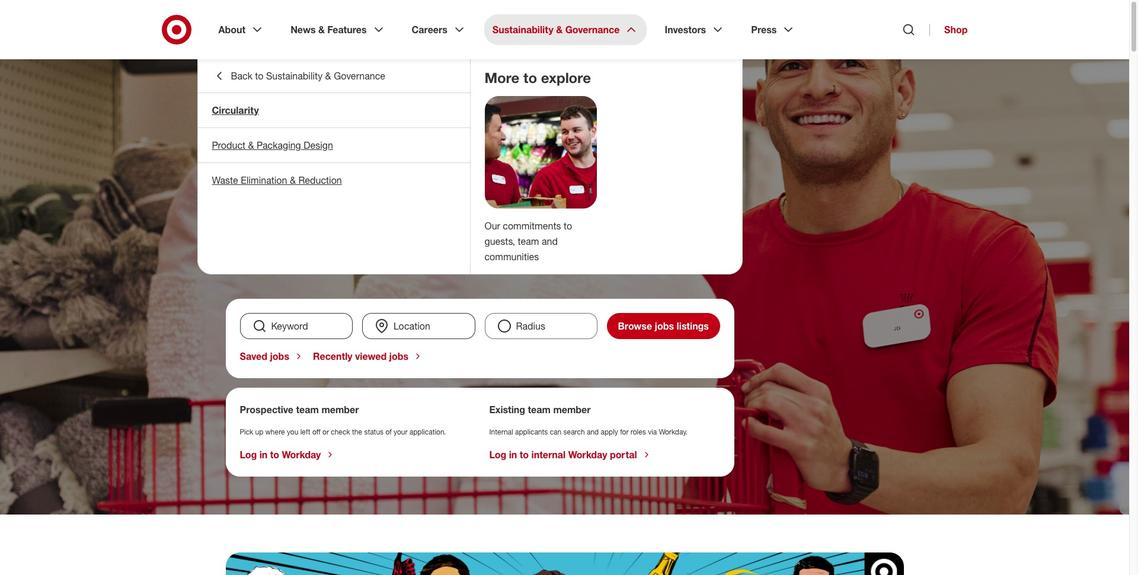 Task type: vqa. For each thing, say whether or not it's contained in the screenshot.
Waste
yes



Task type: locate. For each thing, give the bounding box(es) containing it.
guests,
[[485, 235, 515, 247]]

team inside the our commitments to guests, team and communities
[[518, 235, 539, 247]]

team up the left
[[296, 404, 319, 416]]

saved jobs link
[[240, 350, 304, 362]]

& inside button
[[325, 70, 331, 82]]

0 horizontal spatial log
[[240, 449, 257, 461]]

workday
[[282, 449, 321, 461], [568, 449, 608, 461]]

governance
[[565, 24, 620, 36], [334, 70, 385, 82]]

sustainability down news
[[266, 70, 323, 82]]

member
[[322, 404, 359, 416], [553, 404, 591, 416]]

careers
[[412, 24, 448, 36], [226, 97, 279, 115]]

0 horizontal spatial jobs
[[270, 350, 289, 362]]

press
[[751, 24, 777, 36]]

sustainability inside button
[[266, 70, 323, 82]]

browse jobs listings
[[618, 320, 709, 332]]

member up check
[[322, 404, 359, 416]]

1 horizontal spatial member
[[553, 404, 591, 416]]

and down commitments
[[542, 235, 558, 247]]

about link
[[210, 14, 273, 45]]

2 member from the left
[[553, 404, 591, 416]]

careers work somewhere you love.
[[226, 97, 618, 227]]

0 vertical spatial and
[[542, 235, 558, 247]]

governance up explore
[[565, 24, 620, 36]]

&
[[318, 24, 325, 36], [556, 24, 563, 36], [325, 70, 331, 82], [248, 139, 254, 151], [290, 174, 296, 186]]

0 vertical spatial sustainability
[[493, 24, 554, 36]]

you inside careers work somewhere you love.
[[226, 169, 307, 227]]

left
[[300, 428, 310, 436]]

governance up circularity link on the top left
[[334, 70, 385, 82]]

& up circularity link on the top left
[[325, 70, 331, 82]]

member up search
[[553, 404, 591, 416]]

waste elimination & reduction link
[[198, 163, 470, 197]]

applicants
[[515, 428, 548, 436]]

in for internal
[[509, 449, 517, 461]]

shop
[[945, 24, 968, 36]]

you down product & packaging design
[[226, 169, 307, 227]]

to inside the our commitments to guests, team and communities
[[564, 220, 572, 232]]

features
[[328, 24, 367, 36]]

you left the left
[[287, 428, 298, 436]]

jobs for browse
[[655, 320, 674, 332]]

your
[[394, 428, 408, 436]]

sustainability
[[493, 24, 554, 36], [266, 70, 323, 82]]

team up applicants on the bottom left of page
[[528, 404, 551, 416]]

two target team members smiling in the grocery department image
[[485, 96, 597, 209]]

to down applicants on the bottom left of page
[[520, 449, 529, 461]]

log for log in to internal workday portal
[[489, 449, 507, 461]]

apply
[[601, 428, 618, 436]]

& right product
[[248, 139, 254, 151]]

in down "internal" in the left bottom of the page
[[509, 449, 517, 461]]

& left reduction
[[290, 174, 296, 186]]

log
[[240, 449, 257, 461], [489, 449, 507, 461]]

to down where
[[270, 449, 279, 461]]

workday down the left
[[282, 449, 321, 461]]

2 log from the left
[[489, 449, 507, 461]]

2 in from the left
[[509, 449, 517, 461]]

0 horizontal spatial governance
[[334, 70, 385, 82]]

press link
[[743, 14, 804, 45]]

jobs
[[655, 320, 674, 332], [270, 350, 289, 362], [389, 350, 409, 362]]

1 vertical spatial you
[[287, 428, 298, 436]]

log down pick
[[240, 449, 257, 461]]

1 horizontal spatial workday
[[568, 449, 608, 461]]

team
[[518, 235, 539, 247], [296, 404, 319, 416], [528, 404, 551, 416]]

circularity
[[212, 104, 259, 116]]

0 horizontal spatial member
[[322, 404, 359, 416]]

member for prospective team member
[[322, 404, 359, 416]]

product & packaging design
[[212, 139, 333, 151]]

recently viewed jobs link
[[313, 350, 423, 362]]

in down up
[[260, 449, 268, 461]]

communities
[[485, 251, 539, 263]]

member for existing team member
[[553, 404, 591, 416]]

None text field
[[240, 313, 353, 339], [362, 313, 475, 339], [240, 313, 353, 339], [362, 313, 475, 339]]

1 horizontal spatial governance
[[565, 24, 620, 36]]

1 member from the left
[[322, 404, 359, 416]]

in
[[260, 449, 268, 461], [509, 449, 517, 461]]

& right news
[[318, 24, 325, 36]]

1 vertical spatial careers
[[226, 97, 279, 115]]

elimination
[[241, 174, 287, 186]]

1 horizontal spatial sustainability
[[493, 24, 554, 36]]

log in to workday link
[[240, 449, 335, 461]]

you
[[226, 169, 307, 227], [287, 428, 298, 436]]

or
[[323, 428, 329, 436]]

news
[[291, 24, 316, 36]]

to right commitments
[[564, 220, 572, 232]]

jobs for saved
[[270, 350, 289, 362]]

log down "internal" in the left bottom of the page
[[489, 449, 507, 461]]

0 horizontal spatial workday
[[282, 449, 321, 461]]

check
[[331, 428, 350, 436]]

jobs right viewed
[[389, 350, 409, 362]]

1 horizontal spatial in
[[509, 449, 517, 461]]

1 vertical spatial and
[[587, 428, 599, 436]]

1 workday from the left
[[282, 449, 321, 461]]

jobs right saved at the left bottom of the page
[[270, 350, 289, 362]]

to
[[524, 69, 537, 87], [255, 70, 264, 82], [564, 220, 572, 232], [270, 449, 279, 461], [520, 449, 529, 461]]

0 horizontal spatial and
[[542, 235, 558, 247]]

back
[[231, 70, 253, 82]]

jobs inside button
[[655, 320, 674, 332]]

1 horizontal spatial careers
[[412, 24, 448, 36]]

careers inside site navigation element
[[412, 24, 448, 36]]

1 vertical spatial sustainability
[[266, 70, 323, 82]]

sustainability & governance link
[[484, 14, 647, 45]]

more
[[485, 69, 520, 87]]

site navigation element
[[0, 0, 1139, 575]]

our
[[485, 220, 500, 232]]

and left apply
[[587, 428, 599, 436]]

2 horizontal spatial jobs
[[655, 320, 674, 332]]

0 vertical spatial you
[[226, 169, 307, 227]]

team down commitments
[[518, 235, 539, 247]]

team for existing team member
[[528, 404, 551, 416]]

browse
[[618, 320, 652, 332]]

1 horizontal spatial log
[[489, 449, 507, 461]]

1 in from the left
[[260, 449, 268, 461]]

1 vertical spatial governance
[[334, 70, 385, 82]]

0 horizontal spatial sustainability
[[266, 70, 323, 82]]

to for internal
[[520, 449, 529, 461]]

to right the back
[[255, 70, 264, 82]]

listings
[[677, 320, 709, 332]]

to for workday
[[270, 449, 279, 461]]

internal applicants can search and apply for roles via workday.
[[489, 428, 688, 436]]

prospective team member
[[240, 404, 359, 416]]

can
[[550, 428, 562, 436]]

investors link
[[657, 14, 734, 45]]

design
[[304, 139, 333, 151]]

careers for careers work somewhere you love.
[[226, 97, 279, 115]]

workday down "internal applicants can search and apply for roles via workday."
[[568, 449, 608, 461]]

and
[[542, 235, 558, 247], [587, 428, 599, 436]]

prospective
[[240, 404, 294, 416]]

& up explore
[[556, 24, 563, 36]]

recently viewed jobs
[[313, 350, 409, 362]]

careers inside careers work somewhere you love.
[[226, 97, 279, 115]]

0 horizontal spatial careers
[[226, 97, 279, 115]]

1 log from the left
[[240, 449, 257, 461]]

0 vertical spatial careers
[[412, 24, 448, 36]]

sustainability up more to explore
[[493, 24, 554, 36]]

reduction
[[299, 174, 342, 186]]

careers for careers
[[412, 24, 448, 36]]

jobs left 'listings' on the bottom of page
[[655, 320, 674, 332]]

saved jobs
[[240, 350, 289, 362]]

explore
[[541, 69, 591, 87]]

0 horizontal spatial in
[[260, 449, 268, 461]]



Task type: describe. For each thing, give the bounding box(es) containing it.
commitments
[[503, 220, 561, 232]]

news & features link
[[282, 14, 394, 45]]

careers link
[[404, 14, 475, 45]]

to for guests,
[[564, 220, 572, 232]]

the
[[352, 428, 362, 436]]

of
[[386, 428, 392, 436]]

to inside button
[[255, 70, 264, 82]]

sustainability & governance
[[493, 24, 620, 36]]

internal
[[532, 449, 566, 461]]

product & packaging design link
[[198, 128, 470, 162]]

to right more
[[524, 69, 537, 87]]

up
[[255, 428, 264, 436]]

work
[[226, 117, 342, 175]]

1 horizontal spatial and
[[587, 428, 599, 436]]

you for up
[[287, 428, 298, 436]]

workday.
[[659, 428, 688, 436]]

in for workday
[[260, 449, 268, 461]]

log in to workday
[[240, 449, 321, 461]]

via
[[648, 428, 657, 436]]

Browse jobs listings search field
[[235, 313, 725, 339]]

circularity link
[[198, 93, 470, 127]]

recently
[[313, 350, 353, 362]]

browse jobs listings button
[[607, 313, 720, 339]]

existing team member
[[489, 404, 591, 416]]

our commitments to guests, team and communities
[[485, 220, 572, 263]]

investors
[[665, 24, 706, 36]]

internal
[[489, 428, 513, 436]]

back to sustainability & governance button
[[198, 59, 470, 93]]

saved
[[240, 350, 267, 362]]

& for packaging
[[248, 139, 254, 151]]

existing
[[489, 404, 525, 416]]

log in to internal workday portal link
[[489, 449, 651, 461]]

log in to internal workday portal
[[489, 449, 637, 461]]

waste
[[212, 174, 238, 186]]

about
[[219, 24, 246, 36]]

waste elimination & reduction
[[212, 174, 342, 186]]

where
[[265, 428, 285, 436]]

news & features
[[291, 24, 367, 36]]

viewed
[[355, 350, 387, 362]]

roles
[[631, 428, 646, 436]]

you for work
[[226, 169, 307, 227]]

our commitments to guests, team and communities link
[[485, 220, 572, 263]]

back to sustainability & governance
[[231, 70, 385, 82]]

2 workday from the left
[[568, 449, 608, 461]]

and inside the our commitments to guests, team and communities
[[542, 235, 558, 247]]

1 horizontal spatial jobs
[[389, 350, 409, 362]]

portal
[[610, 449, 637, 461]]

search
[[564, 428, 585, 436]]

off
[[312, 428, 321, 436]]

product
[[212, 139, 246, 151]]

pick
[[240, 428, 253, 436]]

governance inside button
[[334, 70, 385, 82]]

for
[[620, 428, 629, 436]]

more to explore
[[485, 69, 591, 87]]

shop link
[[930, 24, 968, 36]]

status
[[364, 428, 384, 436]]

log for log in to workday
[[240, 449, 257, 461]]

job search group
[[235, 313, 725, 339]]

team for prospective team member
[[296, 404, 319, 416]]

& for governance
[[556, 24, 563, 36]]

love.
[[320, 169, 422, 227]]

pick up where you left off or check the status of your application.
[[240, 428, 446, 436]]

0 vertical spatial governance
[[565, 24, 620, 36]]

& for features
[[318, 24, 325, 36]]

somewhere
[[355, 117, 618, 175]]

packaging
[[257, 139, 301, 151]]

application.
[[410, 428, 446, 436]]



